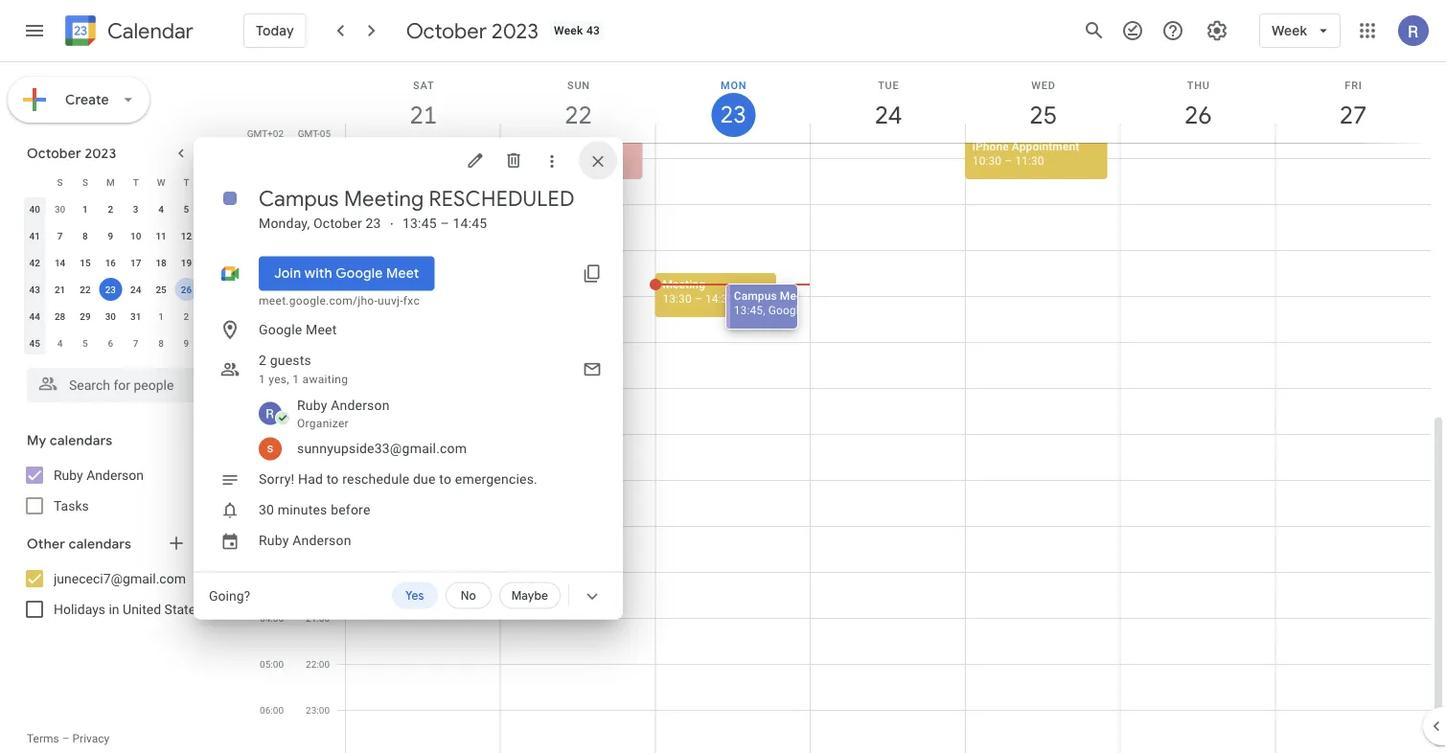Task type: vqa. For each thing, say whether or not it's contained in the screenshot.


Task type: locate. For each thing, give the bounding box(es) containing it.
ruby anderson down my calendars dropdown button
[[54, 467, 144, 483]]

1 vertical spatial calendars
[[69, 536, 131, 553]]

row containing s
[[22, 169, 224, 196]]

1 horizontal spatial week
[[1272, 22, 1308, 39]]

– inside campus meeting rescheduled monday, october 23 ⋅ 13:45 – 14:45
[[440, 216, 449, 232]]

0 horizontal spatial 5
[[83, 337, 88, 349]]

week right settings menu icon
[[1272, 22, 1308, 39]]

0 vertical spatial 25
[[1029, 99, 1056, 131]]

2023
[[492, 17, 539, 44], [85, 145, 116, 162]]

gmt-05
[[298, 127, 331, 139]]

0 vertical spatial ruby anderson
[[54, 467, 144, 483]]

18
[[156, 257, 167, 268]]

2 vertical spatial 30
[[259, 502, 274, 518]]

w
[[157, 176, 165, 188]]

17 element
[[124, 251, 147, 274]]

30 for 30 element
[[105, 311, 116, 322]]

google meet button
[[194, 315, 623, 346]]

google inside button
[[259, 322, 302, 338]]

1 left yes,
[[259, 372, 266, 386]]

1 horizontal spatial 20:00
[[306, 567, 330, 578]]

2 vertical spatial ruby
[[259, 533, 289, 549]]

1 vertical spatial 23
[[366, 216, 381, 232]]

1 right yes,
[[293, 372, 299, 386]]

23 link
[[712, 93, 756, 137]]

1 horizontal spatial 30
[[105, 311, 116, 322]]

1 vertical spatial 21:00
[[306, 613, 330, 624]]

– left 14:30 on the top
[[695, 292, 703, 305]]

1 vertical spatial google
[[259, 322, 302, 338]]

0 horizontal spatial 13:45
[[403, 216, 437, 232]]

0 horizontal spatial 24
[[130, 284, 141, 295]]

27 link
[[1332, 93, 1376, 137]]

0 horizontal spatial s
[[57, 176, 63, 188]]

2 left guests
[[259, 353, 267, 369]]

27 right 26 element
[[206, 284, 217, 295]]

26 down the thu
[[1184, 99, 1211, 131]]

10:30 inside iphone appointment 10:30 – 11:30
[[973, 154, 1002, 167]]

18 element
[[150, 251, 173, 274]]

21
[[409, 99, 436, 131], [55, 284, 65, 295]]

26 right 25 element
[[181, 284, 192, 295]]

anderson up organizer
[[331, 398, 390, 414]]

– down iphone
[[1005, 154, 1013, 167]]

1 horizontal spatial 27
[[1339, 99, 1366, 131]]

ruby inside 'my calendars' list
[[54, 467, 83, 483]]

0 horizontal spatial 11:30
[[550, 154, 580, 167]]

0 vertical spatial anderson
[[331, 398, 390, 414]]

1 horizontal spatial 2
[[184, 311, 189, 322]]

0 horizontal spatial meet
[[306, 322, 337, 338]]

4
[[158, 203, 164, 215], [57, 337, 63, 349]]

ruby anderson organizer
[[297, 398, 390, 430]]

0 vertical spatial 21:00
[[260, 290, 284, 302]]

states
[[165, 602, 203, 617]]

google up guests
[[259, 322, 302, 338]]

meet inside join with google meet link
[[386, 265, 419, 282]]

23 left the ⋅
[[366, 216, 381, 232]]

1 horizontal spatial 19:00
[[306, 521, 330, 532]]

21 column header
[[345, 62, 501, 143]]

meet
[[386, 265, 419, 282], [306, 322, 337, 338]]

20:00 up join
[[260, 244, 284, 256]]

7
[[57, 230, 63, 242], [133, 337, 139, 349]]

campus up monday,
[[259, 185, 339, 212]]

2 vertical spatial 23
[[105, 284, 116, 295]]

24 inside row
[[130, 284, 141, 295]]

43 up sun
[[587, 24, 600, 37]]

minutes
[[278, 502, 327, 518]]

5 row from the top
[[22, 276, 224, 303]]

friday column header
[[199, 169, 224, 196]]

due
[[413, 472, 436, 487]]

anderson inside "ruby anderson organizer"
[[331, 398, 390, 414]]

meeting up the ⋅
[[344, 185, 424, 212]]

0 vertical spatial 9
[[108, 230, 113, 242]]

11:30 inside reminder to clean 10:30 – 11:30
[[550, 154, 580, 167]]

thu 26
[[1184, 79, 1211, 131]]

anderson down 30 minutes before
[[293, 533, 351, 549]]

11:30 down to
[[550, 154, 580, 167]]

t right m
[[133, 176, 139, 188]]

ruby anderson inside 'my calendars' list
[[54, 467, 144, 483]]

22 down sun
[[564, 99, 591, 131]]

0 horizontal spatial october
[[27, 145, 81, 162]]

0 horizontal spatial 43
[[29, 284, 40, 295]]

maybe
[[512, 589, 548, 603]]

2 to from the left
[[439, 472, 452, 487]]

1 vertical spatial 22
[[80, 284, 91, 295]]

7 right 41 in the top left of the page
[[57, 230, 63, 242]]

calendars up "junececi7@gmail.com"
[[69, 536, 131, 553]]

1 left the november 2 element
[[158, 311, 164, 322]]

25 down wed
[[1029, 99, 1056, 131]]

2 inside 2 guests 1 yes, 1 awaiting
[[259, 353, 267, 369]]

calendars for other calendars
[[69, 536, 131, 553]]

21 link
[[402, 93, 446, 137]]

2 horizontal spatial 30
[[259, 502, 274, 518]]

campus
[[259, 185, 339, 212], [734, 289, 777, 302]]

week for week
[[1272, 22, 1308, 39]]

22
[[564, 99, 591, 131], [80, 284, 91, 295]]

1 horizontal spatial 4
[[158, 203, 164, 215]]

2 horizontal spatial meeting
[[780, 289, 823, 302]]

row group containing 40
[[22, 196, 224, 357]]

0 horizontal spatial 26
[[181, 284, 192, 295]]

2 guests 1 yes, 1 awaiting
[[259, 353, 348, 386]]

23 column header
[[655, 62, 811, 143]]

21:00 right 04:00
[[306, 613, 330, 624]]

grid
[[245, 62, 1447, 753]]

Search for people text field
[[38, 368, 207, 403]]

8 up 15 element
[[83, 230, 88, 242]]

0 vertical spatial meet
[[386, 265, 419, 282]]

21 down sat
[[409, 99, 436, 131]]

1 vertical spatial 7
[[133, 337, 139, 349]]

4 left november 5 element
[[57, 337, 63, 349]]

no
[[461, 589, 476, 603]]

campus inside 'grid'
[[734, 289, 777, 302]]

1 vertical spatial october 2023
[[27, 145, 116, 162]]

reminder to clean 10:30 – 11:30
[[508, 139, 622, 167]]

week for week 43
[[554, 24, 583, 37]]

20 element
[[200, 251, 223, 274]]

43
[[587, 24, 600, 37], [29, 284, 40, 295]]

1 horizontal spatial 7
[[133, 337, 139, 349]]

in
[[109, 602, 119, 617]]

0 vertical spatial 4
[[158, 203, 164, 215]]

–
[[540, 154, 547, 167], [1005, 154, 1013, 167], [440, 216, 449, 232], [695, 292, 703, 305], [62, 732, 70, 746]]

1 vertical spatial campus
[[734, 289, 777, 302]]

23 cell
[[98, 276, 123, 303]]

25 inside october 2023 grid
[[156, 284, 167, 295]]

brunch button
[[345, 216, 488, 352]]

s up september 30 element
[[57, 176, 63, 188]]

4 row from the top
[[22, 249, 224, 276]]

3 row from the top
[[22, 222, 224, 249]]

26 inside 26 element
[[181, 284, 192, 295]]

meet down meet.google.com/jho-
[[306, 322, 337, 338]]

19 element
[[175, 251, 198, 274]]

row containing 44
[[22, 303, 224, 330]]

22 element
[[74, 278, 97, 301]]

0 horizontal spatial 23
[[105, 284, 116, 295]]

9
[[108, 230, 113, 242], [184, 337, 189, 349]]

2 horizontal spatial 2
[[259, 353, 267, 369]]

1 horizontal spatial 10:30
[[973, 154, 1002, 167]]

0 vertical spatial 22
[[564, 99, 591, 131]]

today
[[256, 22, 294, 39]]

30 for 30 minutes before
[[259, 502, 274, 518]]

1 horizontal spatial october 2023
[[406, 17, 539, 44]]

1 horizontal spatial 43
[[587, 24, 600, 37]]

24 inside column header
[[874, 99, 901, 131]]

october up september 30 element
[[27, 145, 81, 162]]

october 2023 up m
[[27, 145, 116, 162]]

meet.google.com/jho-
[[259, 294, 378, 307]]

30 up 02:00 at the left bottom of page
[[259, 502, 274, 518]]

16 element
[[99, 251, 122, 274]]

yes button
[[392, 582, 438, 609]]

0 horizontal spatial ruby
[[54, 467, 83, 483]]

meet up fxc on the top of page
[[386, 265, 419, 282]]

1 row from the top
[[22, 169, 224, 196]]

22 right '21' element
[[80, 284, 91, 295]]

1 horizontal spatial 25
[[1029, 99, 1056, 131]]

1 11:30 from the left
[[550, 154, 580, 167]]

27 down fri
[[1339, 99, 1366, 131]]

8 left november 9 element
[[158, 337, 164, 349]]

november 4 element
[[48, 332, 71, 355]]

no button
[[446, 582, 492, 609]]

anderson down my calendars dropdown button
[[86, 467, 144, 483]]

grid containing 21
[[245, 62, 1447, 753]]

s
[[57, 176, 63, 188], [82, 176, 88, 188]]

rescheduled inside campus meeting rescheduled monday, october 23 ⋅ 13:45 – 14:45
[[429, 185, 575, 212]]

9 left 10
[[108, 230, 113, 242]]

7 row from the top
[[22, 330, 224, 357]]

0 vertical spatial 21
[[409, 99, 436, 131]]

1 horizontal spatial meeting
[[663, 278, 706, 291]]

october down 12:00
[[314, 216, 362, 232]]

ruby up tasks
[[54, 467, 83, 483]]

23 inside cell
[[105, 284, 116, 295]]

22:00 right 05:00
[[306, 659, 330, 670]]

rescheduled
[[429, 185, 575, 212], [826, 289, 905, 302]]

1 vertical spatial 21
[[55, 284, 65, 295]]

cell
[[199, 303, 224, 330]]

november 9 element
[[175, 332, 198, 355]]

holidays
[[54, 602, 105, 617]]

november 5 element
[[74, 332, 97, 355]]

to right had
[[327, 472, 339, 487]]

0 horizontal spatial 27
[[206, 284, 217, 295]]

t right w
[[183, 176, 189, 188]]

0 vertical spatial 7
[[57, 230, 63, 242]]

13:45
[[403, 216, 437, 232], [734, 303, 763, 317]]

calendars for my calendars
[[50, 432, 112, 450]]

row containing 40
[[22, 196, 224, 222]]

6 element
[[200, 197, 223, 220]]

row group
[[22, 196, 224, 357]]

– left 14:45
[[440, 216, 449, 232]]

1 horizontal spatial s
[[82, 176, 88, 188]]

junececi7@gmail.com
[[54, 571, 186, 587]]

row
[[22, 169, 224, 196], [22, 196, 224, 222], [22, 222, 224, 249], [22, 249, 224, 276], [22, 276, 224, 303], [22, 303, 224, 330], [22, 330, 224, 357]]

campus inside campus meeting rescheduled monday, october 23 ⋅ 13:45 – 14:45
[[259, 185, 339, 212]]

22:00 up guests
[[260, 336, 284, 348]]

1 vertical spatial anderson
[[86, 467, 144, 483]]

4 right 3
[[158, 203, 164, 215]]

25 link
[[1022, 93, 1066, 137]]

0 vertical spatial google
[[336, 265, 383, 282]]

1 vertical spatial 5
[[83, 337, 88, 349]]

13:45 right the 13:30 in the left of the page
[[734, 303, 763, 317]]

30 inside september 30 element
[[55, 203, 65, 215]]

ruby anderson down minutes
[[259, 533, 351, 549]]

november 1 element
[[150, 305, 173, 328]]

0 horizontal spatial 2
[[108, 203, 113, 215]]

anderson inside 'my calendars' list
[[86, 467, 144, 483]]

1 horizontal spatial rescheduled
[[826, 289, 905, 302]]

other calendars
[[27, 536, 131, 553]]

5 left 6 element
[[184, 203, 189, 215]]

27 element
[[200, 278, 223, 301]]

1 horizontal spatial 26
[[1184, 99, 1211, 131]]

0 horizontal spatial to
[[327, 472, 339, 487]]

22:00
[[260, 336, 284, 348], [306, 659, 330, 670]]

23
[[719, 100, 746, 130], [366, 216, 381, 232], [105, 284, 116, 295]]

43 left '21' element
[[29, 284, 40, 295]]

20:00 right 03:00
[[306, 567, 330, 578]]

24 down 'tue'
[[874, 99, 901, 131]]

rescheduled for campus meeting rescheduled monday, october 23 ⋅ 13:45 – 14:45
[[429, 185, 575, 212]]

,
[[763, 303, 766, 317]]

0 horizontal spatial 4
[[57, 337, 63, 349]]

14
[[55, 257, 65, 268]]

meeting inside campus meeting rescheduled monday, october 23 ⋅ 13:45 – 14:45
[[344, 185, 424, 212]]

wed 25
[[1029, 79, 1056, 131]]

23 right 22 element
[[105, 284, 116, 295]]

7 left november 8 element
[[133, 337, 139, 349]]

1 vertical spatial meet
[[306, 322, 337, 338]]

– down reminder
[[540, 154, 547, 167]]

6 row from the top
[[22, 303, 224, 330]]

to right due
[[439, 472, 452, 487]]

1 horizontal spatial 5
[[184, 203, 189, 215]]

21 left 22 element
[[55, 284, 65, 295]]

13:45 down campus meeting rescheduled heading
[[403, 216, 437, 232]]

yes,
[[269, 372, 290, 386]]

fri
[[1345, 79, 1363, 91]]

19:00 up monday,
[[260, 198, 284, 210]]

0 horizontal spatial 10:30
[[508, 154, 537, 167]]

30 right 40 at the left
[[55, 203, 65, 215]]

8
[[83, 230, 88, 242], [158, 337, 164, 349]]

None search field
[[0, 360, 238, 403]]

2023 up m
[[85, 145, 116, 162]]

0 vertical spatial 22:00
[[260, 336, 284, 348]]

26 column header
[[1120, 62, 1276, 143]]

sat
[[413, 79, 435, 91]]

going?
[[209, 588, 250, 604]]

1 horizontal spatial google
[[336, 265, 383, 282]]

ruby down 02:00 at the left bottom of page
[[259, 533, 289, 549]]

0 horizontal spatial t
[[133, 176, 139, 188]]

11:30 down appointment
[[1015, 154, 1045, 167]]

2 11:30 from the left
[[1015, 154, 1045, 167]]

other calendars list
[[4, 564, 238, 625]]

23:00 right '06:00'
[[306, 705, 330, 716]]

row containing 42
[[22, 249, 224, 276]]

2 row from the top
[[22, 196, 224, 222]]

11:30 inside iphone appointment 10:30 – 11:30
[[1015, 154, 1045, 167]]

23 inside mon 23
[[719, 100, 746, 130]]

0 vertical spatial 20:00
[[260, 244, 284, 256]]

1 vertical spatial 30
[[105, 311, 116, 322]]

meeting right 14:30 on the top
[[780, 289, 823, 302]]

23 down mon
[[719, 100, 746, 130]]

november 8 element
[[150, 332, 173, 355]]

maybe button
[[499, 582, 561, 609]]

29
[[80, 311, 91, 322]]

october up sat
[[406, 17, 487, 44]]

30 inside 30 element
[[105, 311, 116, 322]]

campus up 13:45 , at the top of the page
[[734, 289, 777, 302]]

23:00 down guests
[[260, 382, 284, 394]]

9 right november 8 element
[[184, 337, 189, 349]]

delete event image
[[504, 151, 523, 170]]

2023 left week 43
[[492, 17, 539, 44]]

25 right 24 element
[[156, 284, 167, 295]]

0 horizontal spatial rescheduled
[[429, 185, 575, 212]]

30 right 29 element
[[105, 311, 116, 322]]

0 vertical spatial 26
[[1184, 99, 1211, 131]]

0 horizontal spatial 22
[[80, 284, 91, 295]]

16:00
[[306, 382, 330, 394]]

19:00 down 30 minutes before
[[306, 521, 330, 532]]

2 right november 1 element
[[184, 311, 189, 322]]

0 horizontal spatial 25
[[156, 284, 167, 295]]

1 10:30 from the left
[[508, 154, 537, 167]]

1 vertical spatial ruby
[[54, 467, 83, 483]]

google up meet.google.com/jho-uuvj-fxc
[[336, 265, 383, 282]]

10:30 down reminder
[[508, 154, 537, 167]]

1 horizontal spatial ruby
[[259, 533, 289, 549]]

21:00 down join
[[260, 290, 284, 302]]

2 left 3
[[108, 203, 113, 215]]

week up sun
[[554, 24, 583, 37]]

0 horizontal spatial meeting
[[344, 185, 424, 212]]

30
[[55, 203, 65, 215], [105, 311, 116, 322], [259, 502, 274, 518]]

guests
[[270, 353, 311, 369]]

1 horizontal spatial 9
[[184, 337, 189, 349]]

27 inside the '27' column header
[[1339, 99, 1366, 131]]

s left m
[[82, 176, 88, 188]]

14 element
[[48, 251, 71, 274]]

25 inside wed 25
[[1029, 99, 1056, 131]]

0 horizontal spatial campus
[[259, 185, 339, 212]]

october 2023 up sat
[[406, 17, 539, 44]]

24 element
[[124, 278, 147, 301]]

1 t from the left
[[133, 176, 139, 188]]

2
[[108, 203, 113, 215], [184, 311, 189, 322], [259, 353, 267, 369]]

1 horizontal spatial 13:45
[[734, 303, 763, 317]]

calendars right my
[[50, 432, 112, 450]]

21 inside october 2023 grid
[[55, 284, 65, 295]]

01:00
[[260, 475, 284, 486]]

27
[[1339, 99, 1366, 131], [206, 284, 217, 295]]

0 horizontal spatial october 2023
[[27, 145, 116, 162]]

0 horizontal spatial 23:00
[[260, 382, 284, 394]]

1 vertical spatial 26
[[181, 284, 192, 295]]

16
[[105, 257, 116, 268]]

1 vertical spatial 23:00
[[306, 705, 330, 716]]

26
[[1184, 99, 1211, 131], [181, 284, 192, 295]]

1 vertical spatial 4
[[57, 337, 63, 349]]

meeting up the 13:30 in the left of the page
[[663, 278, 706, 291]]

0 vertical spatial 24
[[874, 99, 901, 131]]

2 10:30 from the left
[[973, 154, 1002, 167]]

1 horizontal spatial 23
[[366, 216, 381, 232]]

13:45 inside campus meeting rescheduled monday, october 23 ⋅ 13:45 – 14:45
[[403, 216, 437, 232]]

1 horizontal spatial 22:00
[[306, 659, 330, 670]]

17:00
[[306, 429, 330, 440]]

reminder
[[508, 139, 565, 153]]

october
[[406, 17, 487, 44], [27, 145, 81, 162], [314, 216, 362, 232]]

join
[[274, 265, 301, 282]]

ruby inside "ruby anderson organizer"
[[297, 398, 327, 414]]

10:30 down iphone
[[973, 154, 1002, 167]]

1 horizontal spatial campus
[[734, 289, 777, 302]]

24 right 23 cell
[[130, 284, 141, 295]]

1 vertical spatial 27
[[206, 284, 217, 295]]

1 horizontal spatial 21
[[409, 99, 436, 131]]

11 element
[[150, 224, 173, 247]]

5 left november 6 element
[[83, 337, 88, 349]]

12:00
[[306, 198, 330, 210]]

calendar heading
[[104, 18, 194, 45]]

1 vertical spatial 2023
[[85, 145, 116, 162]]

ruby down the 16:00
[[297, 398, 327, 414]]

0 horizontal spatial 20:00
[[260, 244, 284, 256]]

october 2023 grid
[[18, 169, 224, 357]]

ruby anderson
[[54, 467, 144, 483], [259, 533, 351, 549]]

today button
[[243, 8, 306, 54]]

2 s from the left
[[82, 176, 88, 188]]

week inside popup button
[[1272, 22, 1308, 39]]



Task type: describe. For each thing, give the bounding box(es) containing it.
november 7 element
[[124, 332, 147, 355]]

42
[[29, 257, 40, 268]]

rescheduled for campus meeting rescheduled
[[826, 289, 905, 302]]

sun
[[567, 79, 590, 91]]

campus meeting rescheduled heading
[[259, 185, 575, 212]]

1 vertical spatial 2
[[184, 311, 189, 322]]

google meet
[[259, 322, 337, 338]]

2 t from the left
[[183, 176, 189, 188]]

0 vertical spatial 2
[[108, 203, 113, 215]]

12 element
[[175, 224, 198, 247]]

1 vertical spatial 20:00
[[306, 567, 330, 578]]

week 43
[[554, 24, 600, 37]]

awaiting
[[303, 372, 348, 386]]

13:45 ,
[[734, 303, 768, 317]]

26 cell
[[174, 276, 199, 303]]

privacy
[[72, 732, 110, 746]]

1 vertical spatial 13:45
[[734, 303, 763, 317]]

28
[[55, 311, 65, 322]]

my calendars list
[[4, 460, 238, 521]]

clean
[[585, 139, 622, 153]]

21 element
[[48, 278, 71, 301]]

campus meeting rescheduled
[[734, 289, 905, 302]]

15:00
[[306, 336, 330, 348]]

appointment
[[1012, 139, 1080, 153]]

03:00
[[260, 567, 284, 578]]

0 vertical spatial 5
[[184, 203, 189, 215]]

meeting for campus meeting rescheduled monday, october 23 ⋅ 13:45 – 14:45
[[344, 185, 424, 212]]

43 inside october 2023 grid
[[29, 284, 40, 295]]

meeting 13:30 – 14:30
[[663, 278, 735, 305]]

row containing 41
[[22, 222, 224, 249]]

30 minutes before
[[259, 502, 371, 518]]

30 for september 30 element
[[55, 203, 65, 215]]

terms – privacy
[[27, 732, 110, 746]]

15
[[80, 257, 91, 268]]

1 s from the left
[[57, 176, 63, 188]]

reschedule
[[342, 472, 410, 487]]

14:00
[[306, 290, 330, 302]]

24 column header
[[810, 62, 966, 143]]

sat 21
[[409, 79, 436, 131]]

monday,
[[259, 216, 310, 232]]

mon 23
[[719, 79, 747, 130]]

1 vertical spatial 8
[[158, 337, 164, 349]]

13:00
[[306, 244, 330, 256]]

meet.google.com/jho-uuvj-fxc
[[259, 294, 420, 307]]

1 to from the left
[[327, 472, 339, 487]]

0 horizontal spatial 21:00
[[260, 290, 284, 302]]

calendar element
[[61, 12, 194, 54]]

meet inside google meet button
[[306, 322, 337, 338]]

settings menu image
[[1206, 19, 1229, 42]]

tasks
[[54, 498, 89, 514]]

0 horizontal spatial 7
[[57, 230, 63, 242]]

tue 24
[[874, 79, 901, 131]]

row group inside october 2023 grid
[[22, 196, 224, 357]]

calendar
[[107, 18, 194, 45]]

00:00
[[260, 429, 284, 440]]

1 vertical spatial october
[[27, 145, 81, 162]]

27 inside 27 element
[[206, 284, 217, 295]]

organizer
[[297, 417, 349, 430]]

23 inside campus meeting rescheduled monday, october 23 ⋅ 13:45 – 14:45
[[366, 216, 381, 232]]

row containing 43
[[22, 276, 224, 303]]

2 horizontal spatial october
[[406, 17, 487, 44]]

gmt-
[[298, 127, 320, 139]]

15 element
[[74, 251, 97, 274]]

22 column header
[[500, 62, 656, 143]]

1 horizontal spatial 2023
[[492, 17, 539, 44]]

november 10 element
[[200, 332, 223, 355]]

gmt+02
[[247, 127, 284, 139]]

6
[[108, 337, 113, 349]]

26 inside 26 column header
[[1184, 99, 1211, 131]]

1 horizontal spatial ruby anderson
[[259, 533, 351, 549]]

04:00
[[260, 613, 284, 624]]

1 right september 30 element
[[83, 203, 88, 215]]

05
[[320, 127, 331, 139]]

iphone
[[973, 139, 1009, 153]]

terms
[[27, 732, 59, 746]]

create
[[65, 91, 109, 108]]

22 inside column header
[[564, 99, 591, 131]]

0 horizontal spatial 9
[[108, 230, 113, 242]]

10:30 inside reminder to clean 10:30 – 11:30
[[508, 154, 537, 167]]

10 element
[[124, 224, 147, 247]]

september 30 element
[[48, 197, 71, 220]]

guests tree
[[186, 394, 623, 464]]

21 inside column header
[[409, 99, 436, 131]]

iphone appointment 10:30 – 11:30
[[973, 139, 1080, 167]]

0 vertical spatial 23:00
[[260, 382, 284, 394]]

1 horizontal spatial 21:00
[[306, 613, 330, 624]]

14:45
[[453, 216, 487, 232]]

mon
[[721, 79, 747, 91]]

holidays in united states
[[54, 602, 203, 617]]

2 vertical spatial anderson
[[293, 533, 351, 549]]

22 link
[[557, 93, 601, 137]]

meeting inside meeting 13:30 – 14:30
[[663, 278, 706, 291]]

ruby anderson, attending, organizer tree item
[[232, 394, 623, 434]]

november 2 element
[[175, 305, 198, 328]]

campus for campus meeting rescheduled monday, october 23 ⋅ 13:45 – 14:45
[[259, 185, 339, 212]]

cell inside october 2023 grid
[[199, 303, 224, 330]]

10
[[130, 230, 141, 242]]

add other calendars image
[[167, 534, 186, 553]]

– inside reminder to clean 10:30 – 11:30
[[540, 154, 547, 167]]

– right 'terms' link
[[62, 732, 70, 746]]

17
[[130, 257, 141, 268]]

my calendars button
[[4, 426, 238, 456]]

october inside campus meeting rescheduled monday, october 23 ⋅ 13:45 – 14:45
[[314, 216, 362, 232]]

41
[[29, 230, 40, 242]]

11
[[156, 230, 167, 242]]

23, today element
[[99, 278, 122, 301]]

– inside meeting 13:30 – 14:30
[[695, 292, 703, 305]]

18:00
[[306, 475, 330, 486]]

campus for campus meeting rescheduled
[[734, 289, 777, 302]]

0 horizontal spatial 19:00
[[260, 198, 284, 210]]

26 element
[[175, 278, 198, 301]]

m
[[106, 176, 115, 188]]

my calendars
[[27, 432, 112, 450]]

30 element
[[99, 305, 122, 328]]

0 horizontal spatial 22:00
[[260, 336, 284, 348]]

29 element
[[74, 305, 97, 328]]

⋅
[[389, 216, 395, 232]]

fxc
[[403, 294, 420, 307]]

other
[[27, 536, 65, 553]]

sun 22
[[564, 79, 591, 131]]

sunnyupside33@gmail.com tree item
[[232, 434, 623, 464]]

1 vertical spatial 9
[[184, 337, 189, 349]]

45
[[29, 337, 40, 349]]

meeting for campus meeting rescheduled
[[780, 289, 823, 302]]

3
[[133, 203, 139, 215]]

brunch
[[353, 220, 390, 233]]

create button
[[8, 77, 149, 123]]

25 column header
[[965, 62, 1121, 143]]

44
[[29, 311, 40, 322]]

my
[[27, 432, 46, 450]]

november 6 element
[[99, 332, 122, 355]]

yes
[[406, 589, 424, 603]]

22 inside row
[[80, 284, 91, 295]]

had
[[298, 472, 323, 487]]

27 column header
[[1275, 62, 1431, 143]]

sorry! had to reschedule due to emergencies.
[[259, 472, 538, 487]]

sorry!
[[259, 472, 295, 487]]

– inside iphone appointment 10:30 – 11:30
[[1005, 154, 1013, 167]]

united
[[123, 602, 161, 617]]

row containing 45
[[22, 330, 224, 357]]

28 element
[[48, 305, 71, 328]]

31 element
[[124, 305, 147, 328]]

0 horizontal spatial 2023
[[85, 145, 116, 162]]

thu
[[1188, 79, 1211, 91]]

24 link
[[867, 93, 911, 137]]

0 vertical spatial october 2023
[[406, 17, 539, 44]]

emergencies.
[[455, 472, 538, 487]]

06:00
[[260, 705, 284, 716]]

show additional actions image
[[583, 587, 602, 606]]

19
[[181, 257, 192, 268]]

main drawer image
[[23, 19, 46, 42]]

0 vertical spatial 8
[[83, 230, 88, 242]]

25 element
[[150, 278, 173, 301]]

week button
[[1260, 8, 1341, 54]]

1 vertical spatial 22:00
[[306, 659, 330, 670]]



